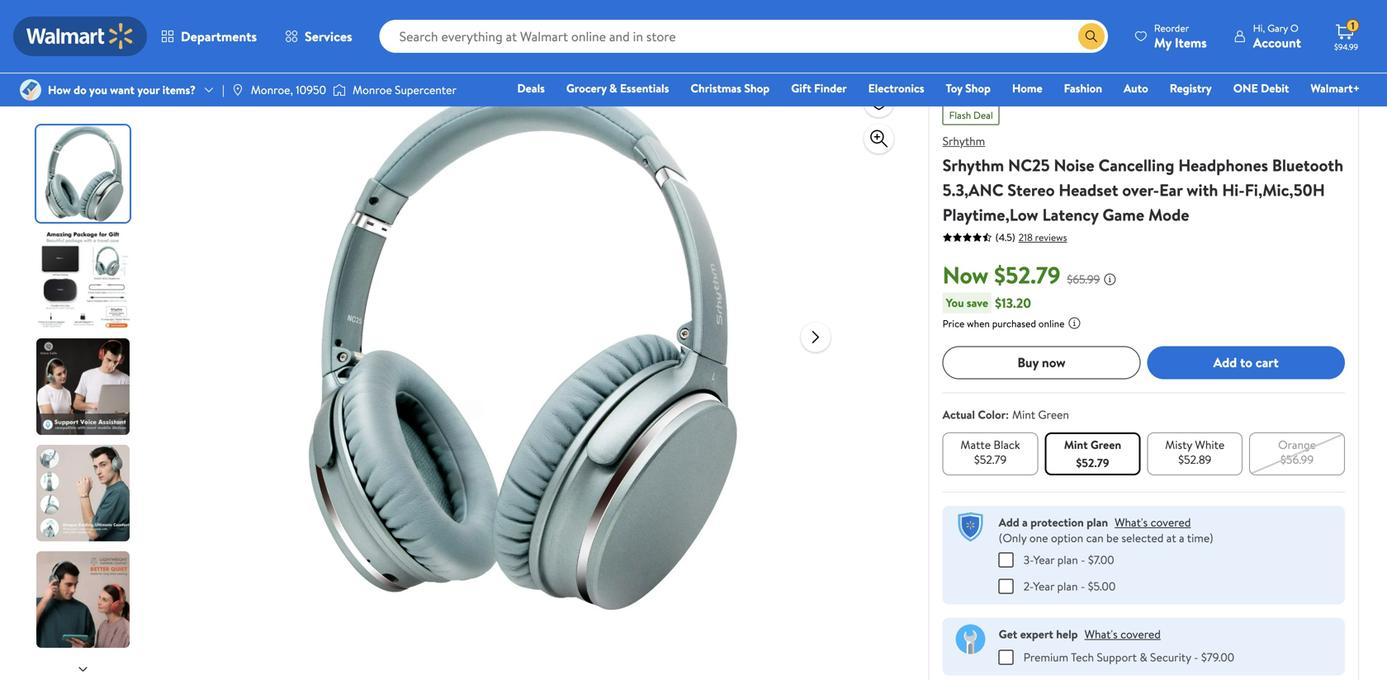 Task type: locate. For each thing, give the bounding box(es) containing it.
a right at
[[1180, 530, 1185, 546]]

add left "to"
[[1214, 354, 1238, 372]]

hi-
[[1223, 178, 1245, 202]]

mint right black
[[1065, 437, 1088, 453]]

add left one
[[999, 514, 1020, 531]]

christmas shop link
[[684, 79, 778, 97]]

$52.79 for matte black
[[975, 452, 1007, 468]]

0 horizontal spatial mint
[[1013, 407, 1036, 423]]

what's covered button for get expert help
[[1085, 626, 1161, 643]]

selected
[[1122, 530, 1164, 546]]

latency
[[1043, 203, 1099, 226]]

0 vertical spatial year
[[1034, 552, 1055, 568]]

purchased
[[993, 317, 1037, 331]]

covered up premium tech support & security - $79.00 on the bottom right
[[1121, 626, 1161, 643]]

deal
[[974, 108, 994, 122]]

how do you want your items?
[[48, 82, 196, 98]]

1 horizontal spatial  image
[[231, 83, 244, 97]]

srhythm down the flash
[[943, 133, 986, 149]]

0 vertical spatial -
[[1081, 552, 1086, 568]]

ear
[[1160, 178, 1183, 202]]

home link
[[1005, 79, 1051, 97]]

price when purchased online
[[943, 317, 1065, 331]]

srhythm nc25 noise cancelling headphones bluetooth 5.3,anc stereo headset over-ear with hi-fi,mic,50h playtime,low latency game mode - image 4 of 8 image
[[36, 445, 133, 542]]

- for $7.00
[[1081, 552, 1086, 568]]

matte
[[961, 437, 991, 453]]

plan for $7.00
[[1058, 552, 1079, 568]]

1 srhythm from the top
[[943, 133, 986, 149]]

2 vertical spatial plan
[[1058, 578, 1079, 595]]

0 vertical spatial covered
[[1151, 514, 1192, 531]]

legal information image
[[1068, 317, 1082, 330]]

gift finder link
[[784, 79, 855, 97]]

2-Year plan - $5.00 checkbox
[[999, 579, 1014, 594]]

monroe, 10950
[[251, 82, 326, 98]]

what's right can
[[1115, 514, 1148, 531]]

grocery & essentials link
[[559, 79, 677, 97]]

buy now button
[[943, 346, 1141, 379]]

departments button
[[147, 17, 271, 56]]

2 shop from the left
[[966, 80, 991, 96]]

learn more about strikethrough prices image
[[1104, 273, 1117, 286]]

1 horizontal spatial a
[[1180, 530, 1185, 546]]

$52.89
[[1179, 452, 1212, 468]]

0 horizontal spatial add
[[999, 514, 1020, 531]]

shop for toy shop
[[966, 80, 991, 96]]

plan for $5.00
[[1058, 578, 1079, 595]]

0 vertical spatial what's
[[1115, 514, 1148, 531]]

1 horizontal spatial add
[[1214, 354, 1238, 372]]

shop right "toy"
[[966, 80, 991, 96]]

1 vertical spatial -
[[1081, 578, 1086, 595]]

- left $5.00
[[1081, 578, 1086, 595]]

 image left how
[[20, 79, 41, 101]]

1 horizontal spatial mint
[[1065, 437, 1088, 453]]

218 reviews link
[[1016, 230, 1068, 245]]

get expert help what's covered
[[999, 626, 1161, 643]]

1 vertical spatial what's
[[1085, 626, 1118, 643]]

shop right christmas
[[745, 80, 770, 96]]

hi,
[[1254, 21, 1266, 35]]

1 vertical spatial green
[[1091, 437, 1122, 453]]

actual
[[943, 407, 976, 423]]

1 vertical spatial add
[[999, 514, 1020, 531]]

gift finder
[[792, 80, 847, 96]]

shop inside "link"
[[966, 80, 991, 96]]

next image image
[[76, 663, 90, 677]]

year down one
[[1034, 552, 1055, 568]]

shop for christmas shop
[[745, 80, 770, 96]]

0 vertical spatial mint
[[1013, 407, 1036, 423]]

1 vertical spatial plan
[[1058, 552, 1079, 568]]

ad disclaimer and feedback for skylinedisplayad image
[[1347, 33, 1360, 46]]

$52.79 up add a protection plan what's covered (only one option can be selected at a time) in the bottom right of the page
[[1077, 455, 1110, 471]]

add
[[1214, 354, 1238, 372], [999, 514, 1020, 531]]

0 vertical spatial what's covered button
[[1115, 514, 1192, 531]]

$52.79 inside the mint green $52.79
[[1077, 455, 1110, 471]]

my
[[1155, 33, 1172, 52]]

a left one
[[1023, 514, 1028, 531]]

now $52.79
[[943, 259, 1061, 291]]

items?
[[162, 82, 196, 98]]

matte black $52.79
[[961, 437, 1021, 468]]

$56.99
[[1281, 452, 1315, 468]]

1 vertical spatial year
[[1034, 578, 1055, 595]]

& right support
[[1140, 650, 1148, 666]]

hi, gary o account
[[1254, 21, 1302, 52]]

nc25
[[1009, 154, 1050, 177]]

covered
[[1151, 514, 1192, 531], [1121, 626, 1161, 643]]

reviews
[[1036, 230, 1068, 245]]

plan down the option
[[1058, 552, 1079, 568]]

0 horizontal spatial  image
[[20, 79, 41, 101]]

1 vertical spatial mint
[[1065, 437, 1088, 453]]

 image
[[20, 79, 41, 101], [231, 83, 244, 97]]

you
[[89, 82, 107, 98]]

green right :
[[1039, 407, 1070, 423]]

0 horizontal spatial green
[[1039, 407, 1070, 423]]

year down the 3-
[[1034, 578, 1055, 595]]

fashion link
[[1057, 79, 1110, 97]]

3-year plan - $7.00
[[1024, 552, 1115, 568]]

0 vertical spatial &
[[610, 80, 618, 96]]

add to cart
[[1214, 354, 1279, 372]]

one
[[1030, 530, 1049, 546]]

supercenter
[[395, 82, 457, 98]]

& right "grocery" at the left of page
[[610, 80, 618, 96]]

$65.99
[[1068, 271, 1101, 287]]

srhythm nc25 noise cancelling headphones bluetooth 5.3,anc stereo headset over-ear with hi-fi,mic,50h playtime,low latency game mode image
[[259, 84, 788, 613]]

o
[[1291, 21, 1299, 35]]

- left the $79.00
[[1195, 650, 1199, 666]]

1 shop from the left
[[745, 80, 770, 96]]

what's
[[1115, 514, 1148, 531], [1085, 626, 1118, 643]]

plan right the option
[[1087, 514, 1109, 531]]

mint
[[1013, 407, 1036, 423], [1065, 437, 1088, 453]]

next media item image
[[806, 328, 826, 347]]

add inside add a protection plan what's covered (only one option can be selected at a time)
[[999, 514, 1020, 531]]

gift
[[792, 80, 812, 96]]

plan
[[1087, 514, 1109, 531], [1058, 552, 1079, 568], [1058, 578, 1079, 595]]

tech
[[1072, 650, 1095, 666]]

be
[[1107, 530, 1119, 546]]

0 vertical spatial add
[[1214, 354, 1238, 372]]

what's up support
[[1085, 626, 1118, 643]]

1 year from the top
[[1034, 552, 1055, 568]]

account
[[1254, 33, 1302, 52]]

srhythm nc25 noise cancelling headphones bluetooth 5.3,anc stereo headset over-ear with hi-fi,mic,50h playtime,low latency game mode - image 5 of 8 image
[[36, 552, 133, 649]]

registry link
[[1163, 79, 1220, 97]]

departments
[[181, 27, 257, 45]]

covered inside add a protection plan what's covered (only one option can be selected at a time)
[[1151, 514, 1192, 531]]

deals link
[[510, 79, 553, 97]]

0 horizontal spatial &
[[610, 80, 618, 96]]

fashion
[[1065, 80, 1103, 96]]

0 horizontal spatial shop
[[745, 80, 770, 96]]

over-
[[1123, 178, 1160, 202]]

srhythm up 5.3,anc
[[943, 154, 1005, 177]]

(only
[[999, 530, 1027, 546]]

0 horizontal spatial a
[[1023, 514, 1028, 531]]

fi,mic,50h
[[1245, 178, 1326, 202]]

srhythm nc25 noise cancelling headphones bluetooth 5.3,anc stereo headset over-ear with hi-fi,mic,50h playtime,low latency game mode - image 2 of 8 image
[[36, 232, 133, 329]]

green left misty
[[1091, 437, 1122, 453]]

1 horizontal spatial &
[[1140, 650, 1148, 666]]

1 horizontal spatial shop
[[966, 80, 991, 96]]

1 vertical spatial what's covered button
[[1085, 626, 1161, 643]]

$52.79
[[995, 259, 1061, 291], [975, 452, 1007, 468], [1077, 455, 1110, 471]]

a
[[1023, 514, 1028, 531], [1180, 530, 1185, 546]]

plan down 3-year plan - $7.00
[[1058, 578, 1079, 595]]

mint inside the mint green $52.79
[[1065, 437, 1088, 453]]

 image
[[333, 82, 346, 98]]

wpp logo image
[[956, 513, 986, 543]]

$52.79 inside matte black $52.79
[[975, 452, 1007, 468]]

Walmart Site-Wide search field
[[380, 20, 1109, 53]]

1 vertical spatial srhythm
[[943, 154, 1005, 177]]

0 vertical spatial srhythm
[[943, 133, 986, 149]]

what's inside add a protection plan what's covered (only one option can be selected at a time)
[[1115, 514, 1148, 531]]

zoom image modal image
[[870, 129, 889, 149]]

0 vertical spatial plan
[[1087, 514, 1109, 531]]

actual color list
[[940, 429, 1349, 479]]

services
[[305, 27, 352, 45]]

auto
[[1124, 80, 1149, 96]]

srhythm srhythm nc25 noise cancelling headphones bluetooth 5.3,anc stereo headset over-ear with hi-fi,mic,50h playtime,low latency game mode
[[943, 133, 1344, 226]]

0 vertical spatial green
[[1039, 407, 1070, 423]]

do
[[74, 82, 86, 98]]

actual color : mint green
[[943, 407, 1070, 423]]

deals
[[518, 80, 545, 96]]

add inside button
[[1214, 354, 1238, 372]]

- left $7.00
[[1081, 552, 1086, 568]]

headphones
[[1179, 154, 1269, 177]]

$52.79 down color
[[975, 452, 1007, 468]]

- for $5.00
[[1081, 578, 1086, 595]]

online
[[1039, 317, 1065, 331]]

covered right be
[[1151, 514, 1192, 531]]

2-year plan - $5.00
[[1024, 578, 1116, 595]]

in_home_installation logo image
[[956, 625, 986, 654]]

 image right |
[[231, 83, 244, 97]]

expert
[[1021, 626, 1054, 643]]

buy now
[[1018, 354, 1066, 372]]

color
[[978, 407, 1006, 423]]

you save $13.20
[[946, 294, 1032, 312]]

2 year from the top
[[1034, 578, 1055, 595]]

 image for monroe, 10950
[[231, 83, 244, 97]]

1 horizontal spatial green
[[1091, 437, 1122, 453]]

mint right :
[[1013, 407, 1036, 423]]

srhythm nc25 noise cancelling headphones bluetooth 5.3,anc stereo headset over-ear with hi-fi,mic,50h playtime,low latency game mode - image 3 of 8 image
[[36, 339, 133, 435]]

one debit
[[1234, 80, 1290, 96]]

noise
[[1054, 154, 1095, 177]]



Task type: describe. For each thing, give the bounding box(es) containing it.
electronics
[[869, 80, 925, 96]]

toy shop
[[946, 80, 991, 96]]

auto link
[[1117, 79, 1156, 97]]

green inside the mint green $52.79
[[1091, 437, 1122, 453]]

toy shop link
[[939, 79, 999, 97]]

monroe supercenter
[[353, 82, 457, 98]]

flash
[[950, 108, 972, 122]]

monroe,
[[251, 82, 293, 98]]

add for add to cart
[[1214, 354, 1238, 372]]

add a protection plan what's covered (only one option can be selected at a time)
[[999, 514, 1214, 546]]

srhythm nc25 noise cancelling headphones bluetooth 5.3,anc stereo headset over-ear with hi-fi,mic,50h playtime,low latency game mode - image 1 of 8 image
[[36, 126, 133, 222]]

cancelling
[[1099, 154, 1175, 177]]

get
[[999, 626, 1018, 643]]

bluetooth
[[1273, 154, 1344, 177]]

headset
[[1059, 178, 1119, 202]]

now
[[943, 259, 989, 291]]

support
[[1097, 650, 1138, 666]]

your
[[137, 82, 160, 98]]

walmart+
[[1311, 80, 1361, 96]]

debit
[[1262, 80, 1290, 96]]

christmas shop
[[691, 80, 770, 96]]

toy
[[946, 80, 963, 96]]

gary
[[1268, 21, 1289, 35]]

218
[[1019, 230, 1033, 245]]

monroe
[[353, 82, 392, 98]]

flash deal
[[950, 108, 994, 122]]

year for 2-
[[1034, 578, 1055, 595]]

when
[[968, 317, 990, 331]]

$52.79 up '$13.20'
[[995, 259, 1061, 291]]

$52.79 for mint green
[[1077, 455, 1110, 471]]

srhythm link
[[943, 133, 986, 149]]

mint green $52.79
[[1065, 437, 1122, 471]]

2 srhythm from the top
[[943, 154, 1005, 177]]

misty white $52.89
[[1166, 437, 1225, 468]]

stereo
[[1008, 178, 1055, 202]]

premium
[[1024, 650, 1069, 666]]

white
[[1196, 437, 1225, 453]]

plan inside add a protection plan what's covered (only one option can be selected at a time)
[[1087, 514, 1109, 531]]

Premium Tech Support & Security - $79.00 checkbox
[[999, 650, 1014, 665]]

(4.5)
[[996, 230, 1016, 245]]

christmas
[[691, 80, 742, 96]]

with
[[1187, 178, 1219, 202]]

add to cart button
[[1148, 346, 1346, 379]]

1 vertical spatial covered
[[1121, 626, 1161, 643]]

registry
[[1170, 80, 1213, 96]]

1 vertical spatial &
[[1140, 650, 1148, 666]]

protection
[[1031, 514, 1084, 531]]

services button
[[271, 17, 366, 56]]

year for 3-
[[1034, 552, 1055, 568]]

option
[[1052, 530, 1084, 546]]

home
[[1013, 80, 1043, 96]]

black
[[994, 437, 1021, 453]]

search icon image
[[1085, 30, 1099, 43]]

2-
[[1024, 578, 1034, 595]]

$79.00
[[1202, 650, 1235, 666]]

(4.5) 218 reviews
[[996, 230, 1068, 245]]

|
[[222, 82, 225, 98]]

3-Year plan - $7.00 checkbox
[[999, 553, 1014, 568]]

security
[[1151, 650, 1192, 666]]

$5.00
[[1089, 578, 1116, 595]]

you
[[946, 295, 965, 311]]

reorder my items
[[1155, 21, 1208, 52]]

grocery
[[567, 80, 607, 96]]

walmart image
[[26, 23, 134, 50]]

5.3,anc
[[943, 178, 1004, 202]]

$7.00
[[1089, 552, 1115, 568]]

walmart+ link
[[1304, 79, 1368, 97]]

grocery & essentials
[[567, 80, 669, 96]]

can
[[1087, 530, 1104, 546]]

add for add a protection plan what's covered (only one option can be selected at a time)
[[999, 514, 1020, 531]]

 image for how do you want your items?
[[20, 79, 41, 101]]

how
[[48, 82, 71, 98]]

want
[[110, 82, 135, 98]]

game
[[1103, 203, 1145, 226]]

10950
[[296, 82, 326, 98]]

3-
[[1024, 552, 1034, 568]]

$13.20
[[996, 294, 1032, 312]]

2 vertical spatial -
[[1195, 650, 1199, 666]]

add to favorites list, srhythm nc25 noise cancelling headphones bluetooth 5.3,anc stereo headset over-ear with hi-fi,mic,50h playtime,low latency game mode image
[[870, 92, 889, 113]]

save
[[967, 295, 989, 311]]

help
[[1057, 626, 1079, 643]]

Search search field
[[380, 20, 1109, 53]]

price
[[943, 317, 965, 331]]

what's covered button for add a protection plan
[[1115, 514, 1192, 531]]

buy
[[1018, 354, 1039, 372]]

cart
[[1256, 354, 1279, 372]]

essentials
[[620, 80, 669, 96]]

one debit link
[[1227, 79, 1297, 97]]



Task type: vqa. For each thing, say whether or not it's contained in the screenshot.
DEALS at top left
yes



